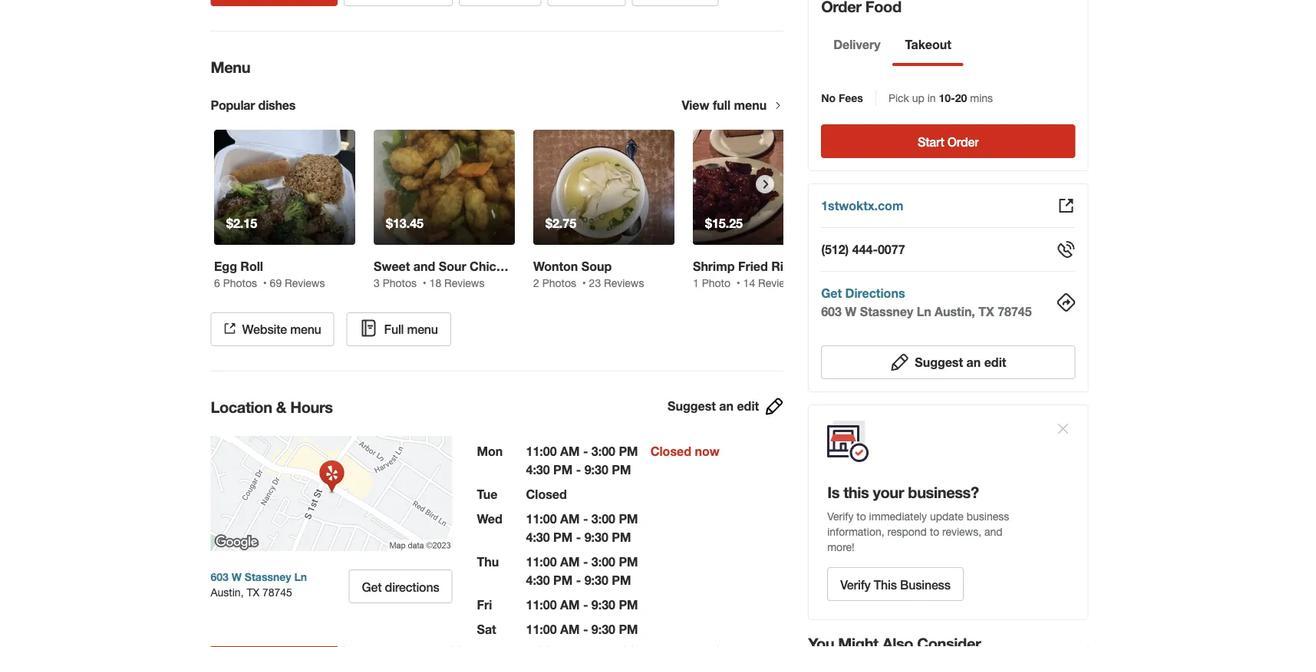 Task type: locate. For each thing, give the bounding box(es) containing it.
2 3:00 from the top
[[592, 512, 616, 526]]

verify
[[828, 510, 854, 523], [841, 577, 871, 592]]

1 vertical spatial edit
[[737, 399, 759, 413]]

1 vertical spatial verify
[[841, 577, 871, 592]]

0 vertical spatial an
[[967, 355, 981, 370]]

2 11:00 am - 3:00 pm 4:30 pm - 9:30 pm from the top
[[526, 512, 638, 545]]

0 vertical spatial and
[[413, 259, 435, 274]]

ln
[[917, 304, 932, 319], [294, 571, 307, 583]]

get directions 603 w stassney ln austin, tx 78745
[[821, 286, 1032, 319]]

$13.45
[[386, 216, 423, 231]]

photos for wonton
[[542, 277, 576, 289]]

menu for full menu
[[407, 322, 438, 337]]

1 vertical spatial closed
[[526, 487, 567, 502]]

1 horizontal spatial suggest an edit
[[915, 355, 1007, 370]]

menu
[[734, 98, 767, 112], [290, 322, 321, 337], [407, 322, 438, 337]]

rice
[[771, 259, 797, 274]]

order
[[948, 134, 979, 149]]

0 horizontal spatial an
[[719, 399, 734, 413]]

w
[[845, 304, 857, 319], [232, 571, 242, 583]]

edit inside location & hours element
[[737, 399, 759, 413]]

9:30
[[585, 462, 609, 477], [585, 530, 609, 545], [585, 573, 609, 588], [592, 598, 616, 612], [592, 622, 616, 637]]

soup
[[581, 259, 612, 274]]

suggest up closed now at the right
[[668, 399, 716, 413]]

0 vertical spatial closed
[[651, 444, 692, 459]]

location & hours element
[[186, 371, 808, 647]]

austin,
[[935, 304, 975, 319], [211, 586, 244, 599]]

reviews right the 23
[[604, 277, 644, 289]]

1 horizontal spatial ln
[[917, 304, 932, 319]]

603
[[821, 304, 842, 319], [211, 571, 229, 583]]

shrimp fried rice 1 photo
[[693, 259, 797, 289]]

3 reviews from the left
[[604, 277, 644, 289]]

9:30 for wed
[[585, 530, 609, 545]]

1 vertical spatial tx
[[247, 586, 259, 599]]

3 3:00 from the top
[[592, 555, 616, 569]]

am for mon
[[560, 444, 580, 459]]

2 vertical spatial 3:00
[[592, 555, 616, 569]]

1 vertical spatial 78745
[[262, 586, 292, 599]]

0 vertical spatial 4:30
[[526, 462, 550, 477]]

4 reviews from the left
[[758, 277, 798, 289]]

78745 inside get directions 603 w stassney ln austin, tx 78745
[[998, 304, 1032, 319]]

2 horizontal spatial photos
[[542, 277, 576, 289]]

to down update
[[930, 525, 940, 538]]

11:00 for thu
[[526, 555, 557, 569]]

1 horizontal spatial and
[[985, 525, 1003, 538]]

1 am from the top
[[560, 444, 580, 459]]

4:30
[[526, 462, 550, 477], [526, 530, 550, 545], [526, 573, 550, 588]]

1 horizontal spatial get
[[821, 286, 842, 301]]

3:00
[[592, 444, 616, 459], [592, 512, 616, 526], [592, 555, 616, 569]]

1 11:00 am - 3:00 pm 4:30 pm - 9:30 pm from the top
[[526, 444, 638, 477]]

suggest an edit inside button
[[915, 355, 1007, 370]]

0 horizontal spatial 603
[[211, 571, 229, 583]]

sweet and sour chicken image
[[373, 130, 515, 245]]

3 photos from the left
[[542, 277, 576, 289]]

w inside get directions 603 w stassney ln austin, tx 78745
[[845, 304, 857, 319]]

delivery
[[834, 37, 881, 52]]

information,
[[828, 525, 885, 538]]

an left 24 pencil v2 icon
[[719, 399, 734, 413]]

1 horizontal spatial 78745
[[998, 304, 1032, 319]]

1
[[693, 277, 699, 289]]

1 horizontal spatial 603
[[821, 304, 842, 319]]

1 vertical spatial 3:00
[[592, 512, 616, 526]]

0 horizontal spatial closed
[[526, 487, 567, 502]]

2 11:00 from the top
[[526, 512, 557, 526]]

1 vertical spatial ln
[[294, 571, 307, 583]]

1 vertical spatial 4:30
[[526, 530, 550, 545]]

11:00 right the mon
[[526, 444, 557, 459]]

tx up suggest an edit button in the right bottom of the page
[[979, 304, 995, 319]]

suggest an edit inside location & hours element
[[668, 399, 759, 413]]

an inside location & hours element
[[719, 399, 734, 413]]

1 vertical spatial and
[[985, 525, 1003, 538]]

69
[[269, 277, 281, 289]]

0 horizontal spatial and
[[413, 259, 435, 274]]

0 vertical spatial stassney
[[860, 304, 914, 319]]

fees
[[839, 92, 863, 104]]

2 vertical spatial 4:30
[[526, 573, 550, 588]]

11:00 right sat
[[526, 622, 557, 637]]

suggest an edit link
[[668, 397, 784, 416]]

view
[[682, 98, 710, 112]]

11:00 am - 3:00 pm 4:30 pm - 9:30 pm for mon
[[526, 444, 638, 477]]

pm
[[619, 444, 638, 459], [553, 462, 573, 477], [612, 462, 631, 477], [619, 512, 638, 526], [553, 530, 573, 545], [612, 530, 631, 545], [619, 555, 638, 569], [553, 573, 573, 588], [612, 573, 631, 588], [619, 598, 638, 612], [619, 622, 638, 637]]

verify this business link
[[828, 567, 964, 601]]

menu right website
[[290, 322, 321, 337]]

1 photos from the left
[[223, 277, 257, 289]]

11:00 right fri at left
[[526, 598, 557, 612]]

1 horizontal spatial austin,
[[935, 304, 975, 319]]

get left the 'directions'
[[362, 580, 382, 594]]

603 inside 603 w stassney ln austin, tx 78745
[[211, 571, 229, 583]]

to up information,
[[857, 510, 866, 523]]

closed
[[651, 444, 692, 459], [526, 487, 567, 502]]

mon
[[477, 444, 503, 459]]

0 horizontal spatial edit
[[737, 399, 759, 413]]

14 reviews
[[743, 277, 798, 289]]

1 11:00 from the top
[[526, 444, 557, 459]]

1 vertical spatial suggest
[[668, 399, 716, 413]]

0 vertical spatial w
[[845, 304, 857, 319]]

1 horizontal spatial an
[[967, 355, 981, 370]]

0 horizontal spatial tx
[[247, 586, 259, 599]]

1 horizontal spatial edit
[[985, 355, 1007, 370]]

closed right tue
[[526, 487, 567, 502]]

photos for egg
[[223, 277, 257, 289]]

website menu link
[[211, 312, 334, 346]]

photos down the roll
[[223, 277, 257, 289]]

1 horizontal spatial tx
[[979, 304, 995, 319]]

stassney inside get directions 603 w stassney ln austin, tx 78745
[[860, 304, 914, 319]]

austin, up suggest an edit button in the right bottom of the page
[[935, 304, 975, 319]]

tab list
[[821, 35, 964, 66]]

verify up information,
[[828, 510, 854, 523]]

0 vertical spatial 3:00
[[592, 444, 616, 459]]

-
[[583, 444, 588, 459], [576, 462, 581, 477], [583, 512, 588, 526], [576, 530, 581, 545], [583, 555, 588, 569], [576, 573, 581, 588], [583, 598, 588, 612], [583, 622, 588, 637]]

shrimp
[[693, 259, 735, 274]]

4 11:00 from the top
[[526, 598, 557, 612]]

24 directions v2 image
[[1057, 293, 1076, 312]]

1 horizontal spatial stassney
[[860, 304, 914, 319]]

0 horizontal spatial photos
[[223, 277, 257, 289]]

austin, inside 603 w stassney ln austin, tx 78745
[[211, 586, 244, 599]]

menu left 14 chevron right outline icon
[[734, 98, 767, 112]]

am for thu
[[560, 555, 580, 569]]

suggest an edit right 24 pencil v2 image
[[915, 355, 1007, 370]]

1 vertical spatial stassney
[[245, 571, 291, 583]]

am for wed
[[560, 512, 580, 526]]

sour
[[438, 259, 466, 274]]

get for get directions
[[362, 580, 382, 594]]

0 horizontal spatial 78745
[[262, 586, 292, 599]]

11:00 am - 3:00 pm 4:30 pm - 9:30 pm for wed
[[526, 512, 638, 545]]

get
[[821, 286, 842, 301], [362, 580, 382, 594]]

11:00 am - 9:30 pm for sat
[[526, 622, 638, 637]]

your
[[873, 483, 904, 501]]

get left directions
[[821, 286, 842, 301]]

reviews down the rice
[[758, 277, 798, 289]]

4:30 for mon
[[526, 462, 550, 477]]

next image
[[757, 175, 774, 193]]

0 horizontal spatial stassney
[[245, 571, 291, 583]]

tx inside 603 w stassney ln austin, tx 78745
[[247, 586, 259, 599]]

stassney
[[860, 304, 914, 319], [245, 571, 291, 583]]

shrimp fried rice image
[[693, 130, 834, 245]]

78745 down 603 w stassney ln link
[[262, 586, 292, 599]]

tx down 603 w stassney ln link
[[247, 586, 259, 599]]

1 vertical spatial w
[[232, 571, 242, 583]]

hours
[[290, 398, 333, 416]]

11:00
[[526, 444, 557, 459], [526, 512, 557, 526], [526, 555, 557, 569], [526, 598, 557, 612], [526, 622, 557, 637]]

popular dishes
[[211, 98, 296, 112]]

1 horizontal spatial menu
[[407, 322, 438, 337]]

suggest inside location & hours element
[[668, 399, 716, 413]]

11:00 right thu on the bottom
[[526, 555, 557, 569]]

1 vertical spatial 11:00 am - 3:00 pm 4:30 pm - 9:30 pm
[[526, 512, 638, 545]]

and up 18
[[413, 259, 435, 274]]

suggest an edit button
[[821, 345, 1076, 379]]

suggest an edit up 'now'
[[668, 399, 759, 413]]

$2.75
[[545, 216, 576, 231]]

3:00 for mon
[[592, 444, 616, 459]]

closed left 'now'
[[651, 444, 692, 459]]

0 vertical spatial 11:00 am - 3:00 pm 4:30 pm - 9:30 pm
[[526, 444, 638, 477]]

78745 left '24 directions v2' icon
[[998, 304, 1032, 319]]

3 11:00 from the top
[[526, 555, 557, 569]]

0 vertical spatial suggest
[[915, 355, 963, 370]]

edit
[[985, 355, 1007, 370], [737, 399, 759, 413]]

photos down sweet
[[382, 277, 416, 289]]

reviews down sour
[[444, 277, 484, 289]]

1 vertical spatial 603
[[211, 571, 229, 583]]

wonton
[[533, 259, 578, 274]]

9:30 for thu
[[585, 573, 609, 588]]

11:00 am - 3:00 pm 4:30 pm - 9:30 pm for thu
[[526, 555, 638, 588]]

1 vertical spatial an
[[719, 399, 734, 413]]

3 11:00 am - 3:00 pm 4:30 pm - 9:30 pm from the top
[[526, 555, 638, 588]]

am
[[560, 444, 580, 459], [560, 512, 580, 526], [560, 555, 580, 569], [560, 598, 580, 612], [560, 622, 580, 637]]

austin, down 603 w stassney ln link
[[211, 586, 244, 599]]

get inside location & hours element
[[362, 580, 382, 594]]

w inside 603 w stassney ln austin, tx 78745
[[232, 571, 242, 583]]

69 reviews
[[269, 277, 325, 289]]

0 horizontal spatial get
[[362, 580, 382, 594]]

2 11:00 am - 9:30 pm from the top
[[526, 622, 638, 637]]

photos inside wonton soup 2 photos
[[542, 277, 576, 289]]

9:30 for mon
[[585, 462, 609, 477]]

1 vertical spatial suggest an edit
[[668, 399, 759, 413]]

3 am from the top
[[560, 555, 580, 569]]

1 horizontal spatial photos
[[382, 277, 416, 289]]

business
[[967, 510, 1010, 523]]

1 reviews from the left
[[284, 277, 325, 289]]

immediately
[[869, 510, 927, 523]]

takeout
[[905, 37, 952, 52]]

photos inside egg roll 6 photos
[[223, 277, 257, 289]]

reviews for roll
[[284, 277, 325, 289]]

no
[[821, 92, 836, 104]]

1 vertical spatial get
[[362, 580, 382, 594]]

0 vertical spatial 78745
[[998, 304, 1032, 319]]

suggest
[[915, 355, 963, 370], [668, 399, 716, 413]]

get directions
[[362, 580, 439, 594]]

0 vertical spatial 11:00 am - 9:30 pm
[[526, 598, 638, 612]]

menu for website menu
[[290, 322, 321, 337]]

tx inside get directions 603 w stassney ln austin, tx 78745
[[979, 304, 995, 319]]

11:00 for wed
[[526, 512, 557, 526]]

1 4:30 from the top
[[526, 462, 550, 477]]

reviews right 69
[[284, 277, 325, 289]]

11:00 am - 9:30 pm
[[526, 598, 638, 612], [526, 622, 638, 637]]

78745
[[998, 304, 1032, 319], [262, 586, 292, 599]]

2 am from the top
[[560, 512, 580, 526]]

0 vertical spatial verify
[[828, 510, 854, 523]]

1 vertical spatial austin,
[[211, 586, 244, 599]]

an right 24 pencil v2 image
[[967, 355, 981, 370]]

0 horizontal spatial w
[[232, 571, 242, 583]]

1 horizontal spatial w
[[845, 304, 857, 319]]

now
[[695, 444, 720, 459]]

0 horizontal spatial to
[[857, 510, 866, 523]]

and
[[413, 259, 435, 274], [985, 525, 1003, 538]]

1 horizontal spatial closed
[[651, 444, 692, 459]]

photos down wonton
[[542, 277, 576, 289]]

verify left this
[[841, 577, 871, 592]]

11:00 right wed
[[526, 512, 557, 526]]

0 vertical spatial ln
[[917, 304, 932, 319]]

2 photos from the left
[[382, 277, 416, 289]]

0 vertical spatial tx
[[979, 304, 995, 319]]

2 vertical spatial 11:00 am - 3:00 pm 4:30 pm - 9:30 pm
[[526, 555, 638, 588]]

0 horizontal spatial menu
[[290, 322, 321, 337]]

0 vertical spatial suggest an edit
[[915, 355, 1007, 370]]

0 vertical spatial 603
[[821, 304, 842, 319]]

get inside get directions 603 w stassney ln austin, tx 78745
[[821, 286, 842, 301]]

1 horizontal spatial to
[[930, 525, 940, 538]]

menu right full
[[407, 322, 438, 337]]

0 vertical spatial edit
[[985, 355, 1007, 370]]

reviews
[[284, 277, 325, 289], [444, 277, 484, 289], [604, 277, 644, 289], [758, 277, 798, 289]]

photos inside sweet and sour chicken 3 photos
[[382, 277, 416, 289]]

2 4:30 from the top
[[526, 530, 550, 545]]

0 horizontal spatial ln
[[294, 571, 307, 583]]

1 horizontal spatial suggest
[[915, 355, 963, 370]]

pick
[[889, 92, 909, 104]]

suggest right 24 pencil v2 image
[[915, 355, 963, 370]]

0 horizontal spatial suggest an edit
[[668, 399, 759, 413]]

menu
[[211, 58, 250, 76]]

0 vertical spatial get
[[821, 286, 842, 301]]

0 horizontal spatial austin,
[[211, 586, 244, 599]]

10-
[[939, 92, 955, 104]]

1 3:00 from the top
[[592, 444, 616, 459]]

full
[[384, 322, 404, 337]]

verify this business
[[841, 577, 951, 592]]

suggest an edit
[[915, 355, 1007, 370], [668, 399, 759, 413]]

no fees
[[821, 92, 863, 104]]

0 horizontal spatial suggest
[[668, 399, 716, 413]]

1 vertical spatial 11:00 am - 9:30 pm
[[526, 622, 638, 637]]

0 vertical spatial austin,
[[935, 304, 975, 319]]

photo
[[702, 277, 730, 289]]

2 reviews from the left
[[444, 277, 484, 289]]

verify inside verify to immediately update business information, respond to reviews, and more!
[[828, 510, 854, 523]]

11:00 am - 3:00 pm 4:30 pm - 9:30 pm
[[526, 444, 638, 477], [526, 512, 638, 545], [526, 555, 638, 588]]

and down business
[[985, 525, 1003, 538]]

sat
[[477, 622, 496, 637]]

austin, inside get directions 603 w stassney ln austin, tx 78745
[[935, 304, 975, 319]]

24 menu v2 image
[[360, 319, 378, 337]]

an
[[967, 355, 981, 370], [719, 399, 734, 413]]

1 11:00 am - 9:30 pm from the top
[[526, 598, 638, 612]]

3 4:30 from the top
[[526, 573, 550, 588]]



Task type: describe. For each thing, give the bounding box(es) containing it.
4 am from the top
[[560, 598, 580, 612]]

get directions link
[[349, 570, 452, 603]]

5 11:00 from the top
[[526, 622, 557, 637]]

5 am from the top
[[560, 622, 580, 637]]

start order
[[918, 134, 979, 149]]

view full menu
[[682, 98, 767, 112]]

egg roll 6 photos
[[214, 259, 263, 289]]

full menu
[[384, 322, 438, 337]]

1 vertical spatial to
[[930, 525, 940, 538]]

ln inside get directions 603 w stassney ln austin, tx 78745
[[917, 304, 932, 319]]

sweet
[[373, 259, 410, 274]]

wonton soup image
[[533, 130, 674, 245]]

start order button
[[821, 124, 1076, 158]]

11:00 for mon
[[526, 444, 557, 459]]

603 w stassney ln austin, tx 78745
[[211, 571, 307, 599]]

0 vertical spatial to
[[857, 510, 866, 523]]

suggest inside button
[[915, 355, 963, 370]]

egg roll image
[[214, 130, 355, 245]]

view full menu link
[[682, 98, 784, 112]]

closed now
[[651, 444, 720, 459]]

18
[[429, 277, 441, 289]]

16 external link v2 image
[[224, 322, 236, 335]]

11:00 am - 9:30 pm for fri
[[526, 598, 638, 612]]

takeout tab panel
[[821, 66, 964, 72]]

in
[[928, 92, 936, 104]]

thu
[[477, 555, 499, 569]]

verify for verify to immediately update business information, respond to reviews, and more!
[[828, 510, 854, 523]]

3:00 for wed
[[592, 512, 616, 526]]

directions
[[846, 286, 905, 301]]

tue
[[477, 487, 498, 502]]

stassney inside 603 w stassney ln austin, tx 78745
[[245, 571, 291, 583]]

&
[[276, 398, 286, 416]]

1stwoktx.com link
[[821, 198, 904, 213]]

location & hours
[[211, 398, 333, 416]]

more!
[[828, 541, 855, 553]]

and inside sweet and sour chicken 3 photos
[[413, 259, 435, 274]]

is this your business?
[[828, 483, 979, 501]]

tab list containing delivery
[[821, 35, 964, 66]]

0077
[[878, 242, 905, 257]]

23 reviews
[[589, 277, 644, 289]]

full
[[713, 98, 731, 112]]

fri
[[477, 598, 492, 612]]

verify to immediately update business information, respond to reviews, and more!
[[828, 510, 1010, 553]]

get for get directions 603 w stassney ln austin, tx 78745
[[821, 286, 842, 301]]

egg
[[214, 259, 237, 274]]

business
[[900, 577, 951, 592]]

location
[[211, 398, 272, 416]]

update
[[930, 510, 964, 523]]

this
[[874, 577, 897, 592]]

closed for closed
[[526, 487, 567, 502]]

respond
[[888, 525, 927, 538]]

directions
[[385, 580, 439, 594]]

reviews,
[[943, 525, 982, 538]]

18 reviews
[[429, 277, 484, 289]]

2 horizontal spatial menu
[[734, 98, 767, 112]]

14
[[743, 277, 755, 289]]

verify for verify this business
[[841, 577, 871, 592]]

24 pencil v2 image
[[765, 397, 784, 416]]

reviews for and
[[444, 277, 484, 289]]

4:30 for thu
[[526, 573, 550, 588]]

$15.25
[[705, 216, 743, 231]]

ln inside 603 w stassney ln austin, tx 78745
[[294, 571, 307, 583]]

start
[[918, 134, 945, 149]]

mins
[[970, 92, 993, 104]]

wed
[[477, 512, 502, 526]]

603 inside get directions 603 w stassney ln austin, tx 78745
[[821, 304, 842, 319]]

an inside button
[[967, 355, 981, 370]]

reviews for soup
[[604, 277, 644, 289]]

24 phone v2 image
[[1057, 240, 1076, 259]]

edit inside button
[[985, 355, 1007, 370]]

wonton soup 2 photos
[[533, 259, 612, 289]]

(512) 444-0077
[[821, 242, 905, 257]]

6
[[214, 277, 220, 289]]

4:30 for wed
[[526, 530, 550, 545]]

chicken
[[469, 259, 517, 274]]

is
[[828, 483, 840, 501]]

this
[[844, 483, 869, 501]]

444-
[[853, 242, 878, 257]]

(512)
[[821, 242, 849, 257]]

24 external link v2 image
[[1057, 196, 1076, 215]]

$2.15
[[226, 216, 257, 231]]

pick up in 10-20 mins
[[889, 92, 993, 104]]

website menu
[[242, 322, 321, 337]]

23
[[589, 277, 601, 289]]

78745 inside 603 w stassney ln austin, tx 78745
[[262, 586, 292, 599]]

24 pencil v2 image
[[891, 353, 909, 372]]

and inside verify to immediately update business information, respond to reviews, and more!
[[985, 525, 1003, 538]]

14 chevron right outline image
[[773, 100, 784, 111]]

dishes
[[258, 98, 296, 112]]

20
[[955, 92, 967, 104]]

get directions link
[[821, 286, 905, 301]]

closed for closed now
[[651, 444, 692, 459]]

popular
[[211, 98, 255, 112]]

3
[[373, 277, 379, 289]]

previous image
[[220, 175, 237, 193]]

roll
[[240, 259, 263, 274]]

1stwoktx.com
[[821, 198, 904, 213]]

close image
[[1054, 420, 1073, 438]]

fried
[[738, 259, 768, 274]]

map image
[[211, 436, 452, 551]]

website
[[242, 322, 287, 337]]

2
[[533, 277, 539, 289]]

sweet and sour chicken 3 photos
[[373, 259, 517, 289]]

business?
[[908, 483, 979, 501]]

menu element
[[186, 31, 837, 346]]

603 w stassney ln link
[[211, 571, 307, 583]]

up
[[912, 92, 925, 104]]

3:00 for thu
[[592, 555, 616, 569]]

reviews for fried
[[758, 277, 798, 289]]



Task type: vqa. For each thing, say whether or not it's contained in the screenshot.


